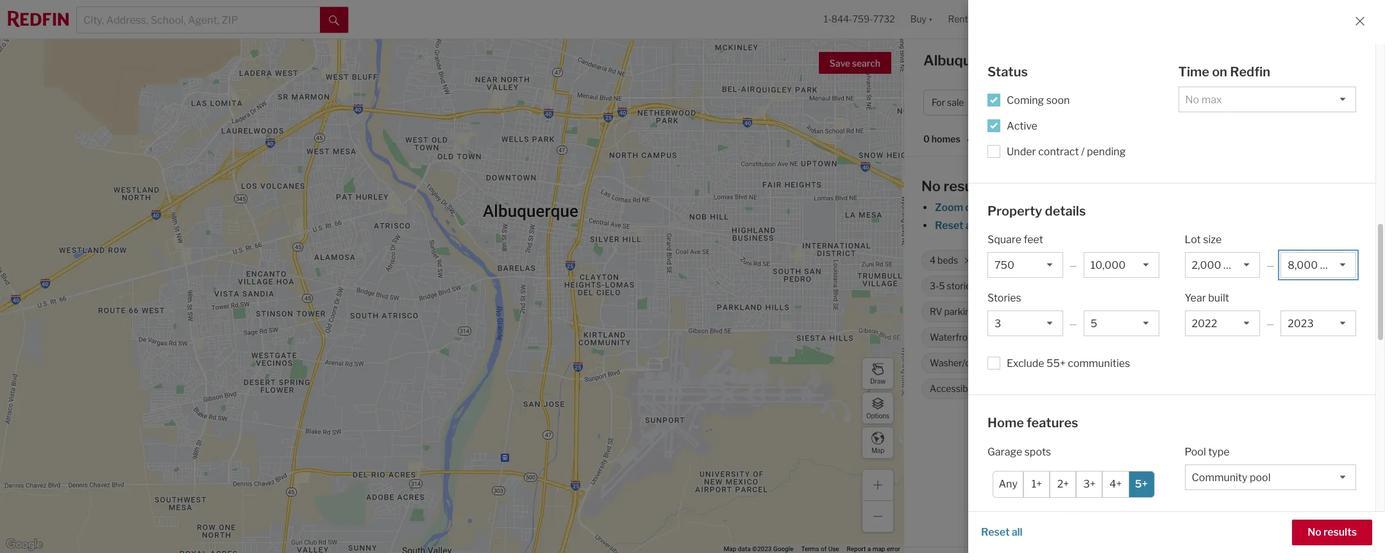 Task type: describe. For each thing, give the bounding box(es) containing it.
City, Address, School, Agent, ZIP search field
[[77, 7, 320, 33]]

lot
[[1281, 255, 1292, 266]]

recommended button
[[997, 133, 1075, 145]]

conditioning
[[1025, 306, 1077, 317]]

sort
[[977, 134, 995, 145]]

include outdoor parking
[[1007, 519, 1121, 531]]

search
[[852, 58, 881, 69]]

basement
[[1012, 332, 1055, 343]]

4 for 4 beds
[[930, 255, 936, 266]]

remove primary bedroom on main image
[[1300, 308, 1308, 316]]

guest house
[[1057, 358, 1110, 369]]

remove 750-10,000 sq. ft. image
[[1147, 257, 1154, 264]]

price
[[1002, 97, 1024, 108]]

2+
[[1058, 478, 1070, 490]]

outdoor
[[1045, 519, 1083, 531]]

home
[[978, 383, 1002, 394]]

1 vertical spatial redfin
[[1056, 428, 1088, 440]]

for
[[1094, 52, 1114, 69]]

8,000
[[1229, 255, 1255, 266]]

2,000 sq. ft.-8,000 sq. ft. lot
[[1175, 255, 1292, 266]]

3+ radio
[[1077, 471, 1103, 498]]

size
[[1204, 234, 1222, 246]]

exclude
[[1007, 357, 1045, 370]]

remove 4 bd / 4+ ba image
[[1202, 99, 1210, 107]]

time on redfin
[[1179, 64, 1271, 80]]

built
[[1209, 292, 1230, 304]]

error
[[887, 545, 901, 552]]

750-10,000 sq. ft.
[[1063, 255, 1139, 266]]

— for stories
[[1070, 318, 1078, 329]]

square
[[988, 234, 1022, 246]]

home type button
[[1054, 90, 1133, 115]]

sale
[[948, 97, 965, 108]]

options button
[[862, 392, 894, 424]]

7732
[[874, 14, 895, 25]]

5
[[939, 281, 945, 292]]

0 vertical spatial on
[[1213, 64, 1228, 80]]

5+ for 5+ parking spots
[[1036, 383, 1047, 394]]

4+ for 4+
[[1110, 478, 1123, 490]]

0 vertical spatial no
[[922, 178, 941, 194]]

details
[[1046, 203, 1086, 218]]

view
[[1112, 332, 1132, 343]]

allowed
[[1187, 332, 1219, 343]]

0 vertical spatial spots
[[1083, 383, 1106, 394]]

garage spots
[[988, 446, 1052, 458]]

map data ©2023 google
[[724, 545, 794, 552]]

reset inside zoom out reset all filters
[[935, 219, 964, 232]]

communities
[[1068, 357, 1131, 370]]

sale
[[1117, 52, 1146, 69]]

5+ for 5+
[[1136, 478, 1148, 490]]

5+ radio
[[1129, 471, 1155, 498]]

0 horizontal spatial no results
[[922, 178, 990, 194]]

1 sq. from the left
[[1117, 255, 1129, 266]]

price button
[[994, 90, 1049, 115]]

of
[[821, 545, 827, 552]]

4 for 4 bd / 4+ ba
[[1146, 97, 1152, 108]]

soon
[[1047, 94, 1070, 106]]

save
[[830, 58, 851, 69]]

10,000
[[1084, 255, 1115, 266]]

recommended
[[999, 134, 1064, 145]]

type for home type
[[1089, 97, 1108, 108]]

market insights link
[[1225, 42, 1302, 70]]

features
[[1027, 415, 1079, 430]]

3-5 stories
[[930, 281, 976, 292]]

map region
[[0, 0, 1005, 553]]

2 ft. from the left
[[1271, 255, 1280, 266]]

washer/dryer
[[930, 358, 988, 369]]

home features
[[988, 415, 1079, 430]]

google image
[[3, 536, 46, 553]]

parking for 5+
[[1049, 383, 1081, 394]]

1 ft. from the left
[[1130, 255, 1139, 266]]

washer/dryer hookup
[[930, 358, 1021, 369]]

home type
[[1062, 97, 1108, 108]]

report a map error link
[[847, 545, 901, 552]]

beds
[[938, 255, 959, 266]]

have view
[[1089, 332, 1132, 343]]

options
[[867, 412, 890, 419]]

submit search image
[[329, 15, 339, 25]]

uppers
[[1140, 281, 1169, 292]]

1-844-759-7732
[[824, 14, 895, 25]]

results inside button
[[1324, 526, 1358, 538]]

4+ for 4+ baths
[[992, 255, 1003, 266]]

have
[[1089, 332, 1111, 343]]

under
[[1007, 145, 1037, 158]]

4 beds
[[930, 255, 959, 266]]

stories
[[988, 292, 1022, 304]]

terms of use link
[[802, 545, 840, 552]]

4+ baths
[[992, 255, 1029, 266]]

square feet
[[988, 234, 1044, 246]]

remove waterfront image
[[984, 334, 991, 341]]

primary
[[1185, 306, 1218, 317]]

for
[[932, 97, 946, 108]]

waterfront
[[930, 332, 977, 343]]

status
[[988, 64, 1028, 80]]

remove 4 beds image
[[964, 257, 972, 264]]

lot size
[[1185, 234, 1222, 246]]

:
[[995, 134, 997, 145]]

4 bd / 4+ ba
[[1146, 97, 1196, 108]]

for sale button
[[924, 90, 989, 115]]

2+ radio
[[1051, 471, 1077, 498]]

pets allowed
[[1166, 332, 1219, 343]]

type for pool type
[[1209, 446, 1230, 458]]

2 sq. from the left
[[1203, 255, 1215, 266]]

all inside button
[[1012, 526, 1023, 538]]

bedroom
[[1220, 306, 1258, 317]]

feet
[[1024, 234, 1044, 246]]

— for year built
[[1267, 318, 1275, 329]]



Task type: vqa. For each thing, say whether or not it's contained in the screenshot.
the bottom results
yes



Task type: locate. For each thing, give the bounding box(es) containing it.
1 vertical spatial /
[[1082, 145, 1085, 158]]

55+
[[1047, 357, 1066, 370]]

remove 2,000 sq. ft.-8,000 sq. ft. lot image
[[1301, 257, 1309, 264]]

property
[[988, 203, 1043, 218]]

1 horizontal spatial ft.
[[1271, 255, 1280, 266]]

1 vertical spatial 4+
[[992, 255, 1003, 266]]

4+
[[1172, 97, 1183, 108], [992, 255, 1003, 266], [1110, 478, 1123, 490]]

terms
[[802, 545, 820, 552]]

/ right bd
[[1167, 97, 1170, 108]]

home inside button
[[1062, 97, 1087, 108]]

rv parking
[[930, 306, 976, 317]]

a
[[868, 545, 871, 552]]

home up garage
[[988, 415, 1025, 430]]

1 horizontal spatial redfin
[[1231, 64, 1271, 80]]

insights
[[1263, 56, 1302, 68]]

market
[[1225, 56, 1261, 68]]

/ left pending
[[1082, 145, 1085, 158]]

map left data
[[724, 545, 737, 552]]

2,000
[[1175, 255, 1201, 266]]

Any radio
[[993, 471, 1024, 498]]

0 horizontal spatial /
[[1082, 145, 1085, 158]]

year built
[[1185, 292, 1230, 304]]

save search
[[830, 58, 881, 69]]

out
[[966, 201, 982, 214]]

garage
[[988, 446, 1023, 458]]

fireplace
[[1112, 306, 1151, 317]]

1 vertical spatial no
[[1308, 526, 1322, 538]]

map for map
[[872, 446, 885, 454]]

accessible home
[[930, 383, 1002, 394]]

parking right the 'rv' at right
[[945, 306, 976, 317]]

option group
[[993, 471, 1155, 498]]

0 vertical spatial /
[[1167, 97, 1170, 108]]

/ for pending
[[1082, 145, 1085, 158]]

type inside button
[[1089, 97, 1108, 108]]

— for square feet
[[1070, 260, 1078, 271]]

2 horizontal spatial parking
[[1085, 519, 1121, 531]]

0 vertical spatial redfin
[[1231, 64, 1271, 80]]

air
[[1011, 306, 1023, 317]]

0 horizontal spatial home
[[988, 415, 1025, 430]]

1 vertical spatial on
[[1260, 306, 1271, 317]]

map down options
[[872, 446, 885, 454]]

0 vertical spatial 5+
[[1036, 383, 1047, 394]]

type right pool
[[1209, 446, 1230, 458]]

rv
[[930, 306, 943, 317]]

1 horizontal spatial /
[[1167, 97, 1170, 108]]

5+ inside 5+ radio
[[1136, 478, 1148, 490]]

on left 'main' at the bottom right of page
[[1260, 306, 1271, 317]]

0 vertical spatial results
[[944, 178, 990, 194]]

2 vertical spatial parking
[[1085, 519, 1121, 531]]

active
[[1007, 120, 1038, 132]]

— for lot size
[[1267, 260, 1275, 271]]

redfin link
[[1056, 428, 1088, 440]]

0 horizontal spatial parking
[[945, 306, 976, 317]]

remove rv parking image
[[983, 308, 990, 316]]

1 horizontal spatial home
[[1062, 97, 1087, 108]]

market insights
[[1225, 56, 1302, 68]]

1 vertical spatial spots
[[1025, 446, 1052, 458]]

1 horizontal spatial sq.
[[1203, 255, 1215, 266]]

accessible
[[930, 383, 976, 394]]

0 horizontal spatial 5+
[[1036, 383, 1047, 394]]

1 vertical spatial map
[[724, 545, 737, 552]]

redfin
[[1231, 64, 1271, 80], [1056, 428, 1088, 440]]

remove fireplace image
[[1157, 308, 1165, 316]]

parking down exclude 55+ communities
[[1049, 383, 1081, 394]]

filters
[[979, 219, 1008, 232]]

pets
[[1166, 332, 1185, 343]]

type
[[1089, 97, 1108, 108], [1209, 446, 1230, 458]]

— left lot
[[1267, 260, 1275, 271]]

5+ right 4+ radio
[[1136, 478, 1148, 490]]

1 horizontal spatial type
[[1209, 446, 1230, 458]]

1 vertical spatial type
[[1209, 446, 1230, 458]]

0 vertical spatial home
[[1062, 97, 1087, 108]]

0 vertical spatial reset
[[935, 219, 964, 232]]

home down "homes"
[[1062, 97, 1087, 108]]

no results inside button
[[1308, 526, 1358, 538]]

1 vertical spatial 5+
[[1136, 478, 1148, 490]]

1 vertical spatial reset
[[982, 526, 1010, 538]]

time
[[1179, 64, 1210, 80]]

1 horizontal spatial on
[[1260, 306, 1271, 317]]

4+ left baths
[[992, 255, 1003, 266]]

4 inside button
[[1146, 97, 1152, 108]]

0 horizontal spatial sq.
[[1117, 255, 1129, 266]]

guest
[[1057, 358, 1082, 369]]

pending
[[1087, 145, 1126, 158]]

2 horizontal spatial sq.
[[1257, 255, 1269, 266]]

2 horizontal spatial 4+
[[1172, 97, 1183, 108]]

map
[[872, 446, 885, 454], [724, 545, 737, 552]]

0 horizontal spatial on
[[1213, 64, 1228, 80]]

ft. left remove 750-10,000 sq. ft. icon
[[1130, 255, 1139, 266]]

pool type
[[1185, 446, 1230, 458]]

reset inside the reset all button
[[982, 526, 1010, 538]]

draw
[[871, 377, 886, 385]]

5+
[[1036, 383, 1047, 394], [1136, 478, 1148, 490]]

home
[[1062, 97, 1087, 108], [988, 415, 1025, 430]]

remove basement image
[[1061, 334, 1069, 341]]

homes
[[932, 134, 961, 145]]

759-
[[853, 14, 874, 25]]

type right soon
[[1089, 97, 1108, 108]]

homes
[[1044, 52, 1091, 69]]

0 homes • sort : recommended
[[924, 134, 1064, 145]]

primary bedroom on main
[[1185, 306, 1293, 317]]

1 vertical spatial all
[[1012, 526, 1023, 538]]

— down 'main' at the bottom right of page
[[1267, 318, 1275, 329]]

0 horizontal spatial 4+
[[992, 255, 1003, 266]]

4+ left ba
[[1172, 97, 1183, 108]]

0 horizontal spatial type
[[1089, 97, 1108, 108]]

1 horizontal spatial 4
[[1146, 97, 1152, 108]]

parking
[[945, 306, 976, 317], [1049, 383, 1081, 394], [1085, 519, 1121, 531]]

1-
[[824, 14, 832, 25]]

on
[[1213, 64, 1228, 80], [1260, 306, 1271, 317]]

0 horizontal spatial no
[[922, 178, 941, 194]]

all inside zoom out reset all filters
[[966, 219, 977, 232]]

1 horizontal spatial 4+
[[1110, 478, 1123, 490]]

1 horizontal spatial map
[[872, 446, 885, 454]]

0 vertical spatial map
[[872, 446, 885, 454]]

sq. left ft.-
[[1203, 255, 1215, 266]]

remove washer/dryer hookup image
[[1029, 359, 1036, 367]]

1 horizontal spatial no
[[1308, 526, 1322, 538]]

air conditioning
[[1011, 306, 1077, 317]]

1 horizontal spatial all
[[1012, 526, 1023, 538]]

•
[[967, 135, 970, 145]]

0 vertical spatial no results
[[922, 178, 990, 194]]

1-844-759-7732 link
[[824, 14, 895, 25]]

2 vertical spatial 4+
[[1110, 478, 1123, 490]]

844-
[[832, 14, 853, 25]]

5+ down the remove washer/dryer hookup icon
[[1036, 383, 1047, 394]]

0 horizontal spatial map
[[724, 545, 737, 552]]

all left the outdoor
[[1012, 526, 1023, 538]]

google
[[774, 545, 794, 552]]

3-
[[930, 281, 939, 292]]

4+ inside button
[[1172, 97, 1183, 108]]

1 horizontal spatial results
[[1324, 526, 1358, 538]]

for sale
[[932, 97, 965, 108]]

sq. right 8,000 on the right of the page
[[1257, 255, 1269, 266]]

1 horizontal spatial 5+
[[1136, 478, 1148, 490]]

0 vertical spatial type
[[1089, 97, 1108, 108]]

0 vertical spatial parking
[[945, 306, 976, 317]]

coming soon
[[1007, 94, 1070, 106]]

/ for 4+
[[1167, 97, 1170, 108]]

ft.-
[[1216, 255, 1229, 266]]

option group containing any
[[993, 471, 1155, 498]]

0 horizontal spatial results
[[944, 178, 990, 194]]

exclude 55+ communities
[[1007, 357, 1131, 370]]

/ inside button
[[1167, 97, 1170, 108]]

1 vertical spatial 4
[[930, 255, 936, 266]]

©2023
[[753, 545, 772, 552]]

1 horizontal spatial parking
[[1049, 383, 1081, 394]]

0 horizontal spatial reset
[[935, 219, 964, 232]]

map inside button
[[872, 446, 885, 454]]

3 sq. from the left
[[1257, 255, 1269, 266]]

0 horizontal spatial redfin
[[1056, 428, 1088, 440]]

spots down house
[[1083, 383, 1106, 394]]

on right time
[[1213, 64, 1228, 80]]

4 bd / 4+ ba button
[[1138, 90, 1219, 115]]

1 vertical spatial parking
[[1049, 383, 1081, 394]]

ft.
[[1130, 255, 1139, 266], [1271, 255, 1280, 266]]

reset
[[935, 219, 964, 232], [982, 526, 1010, 538]]

ba
[[1185, 97, 1196, 108]]

4 left beds
[[930, 255, 936, 266]]

map button
[[862, 427, 894, 459]]

0 vertical spatial 4+
[[1172, 97, 1183, 108]]

4
[[1146, 97, 1152, 108], [930, 255, 936, 266]]

1 horizontal spatial no results
[[1308, 526, 1358, 538]]

1 vertical spatial no results
[[1308, 526, 1358, 538]]

ft. left lot
[[1271, 255, 1280, 266]]

remove air conditioning image
[[1084, 308, 1092, 316]]

4+ inside radio
[[1110, 478, 1123, 490]]

spots down home features
[[1025, 446, 1052, 458]]

reset down zoom
[[935, 219, 964, 232]]

sq. right 10,000
[[1117, 255, 1129, 266]]

stories
[[947, 281, 976, 292]]

all down out
[[966, 219, 977, 232]]

remove pets allowed image
[[1226, 334, 1233, 341]]

— left 10,000
[[1070, 260, 1078, 271]]

map for map data ©2023 google
[[724, 545, 737, 552]]

0 horizontal spatial ft.
[[1130, 255, 1139, 266]]

results
[[944, 178, 990, 194], [1324, 526, 1358, 538]]

4 left bd
[[1146, 97, 1152, 108]]

list box
[[1179, 86, 1357, 112], [988, 252, 1064, 278], [1084, 252, 1160, 278], [1185, 252, 1261, 278], [1281, 252, 1357, 278], [988, 311, 1064, 336], [1084, 311, 1160, 336], [1185, 311, 1261, 336], [1281, 311, 1357, 336], [1185, 464, 1357, 490]]

parking right the outdoor
[[1085, 519, 1121, 531]]

home for home features
[[988, 415, 1025, 430]]

1 horizontal spatial reset
[[982, 526, 1010, 538]]

under contract / pending
[[1007, 145, 1126, 158]]

750-
[[1063, 255, 1084, 266]]

0 horizontal spatial spots
[[1025, 446, 1052, 458]]

0 horizontal spatial all
[[966, 219, 977, 232]]

0 vertical spatial 4
[[1146, 97, 1152, 108]]

use
[[829, 545, 840, 552]]

1 vertical spatial home
[[988, 415, 1025, 430]]

—
[[1070, 260, 1078, 271], [1267, 260, 1275, 271], [1070, 318, 1078, 329], [1267, 318, 1275, 329]]

remove guest house image
[[1116, 359, 1123, 367]]

1 vertical spatial results
[[1324, 526, 1358, 538]]

4+ radio
[[1103, 471, 1129, 498]]

1+ radio
[[1024, 471, 1051, 498]]

any
[[999, 478, 1018, 490]]

map
[[873, 545, 886, 552]]

parking for rv
[[945, 306, 976, 317]]

pool
[[1185, 446, 1207, 458]]

— down conditioning
[[1070, 318, 1078, 329]]

/
[[1167, 97, 1170, 108], [1082, 145, 1085, 158]]

no inside button
[[1308, 526, 1322, 538]]

reset down "any" radio
[[982, 526, 1010, 538]]

0
[[924, 134, 930, 145]]

0 vertical spatial all
[[966, 219, 977, 232]]

1 horizontal spatial spots
[[1083, 383, 1106, 394]]

baths
[[1005, 255, 1029, 266]]

4+ left 5+ radio
[[1110, 478, 1123, 490]]

remove have view image
[[1138, 334, 1145, 341]]

0 horizontal spatial 4
[[930, 255, 936, 266]]

home for home type
[[1062, 97, 1087, 108]]

no results button
[[1293, 520, 1373, 545]]



